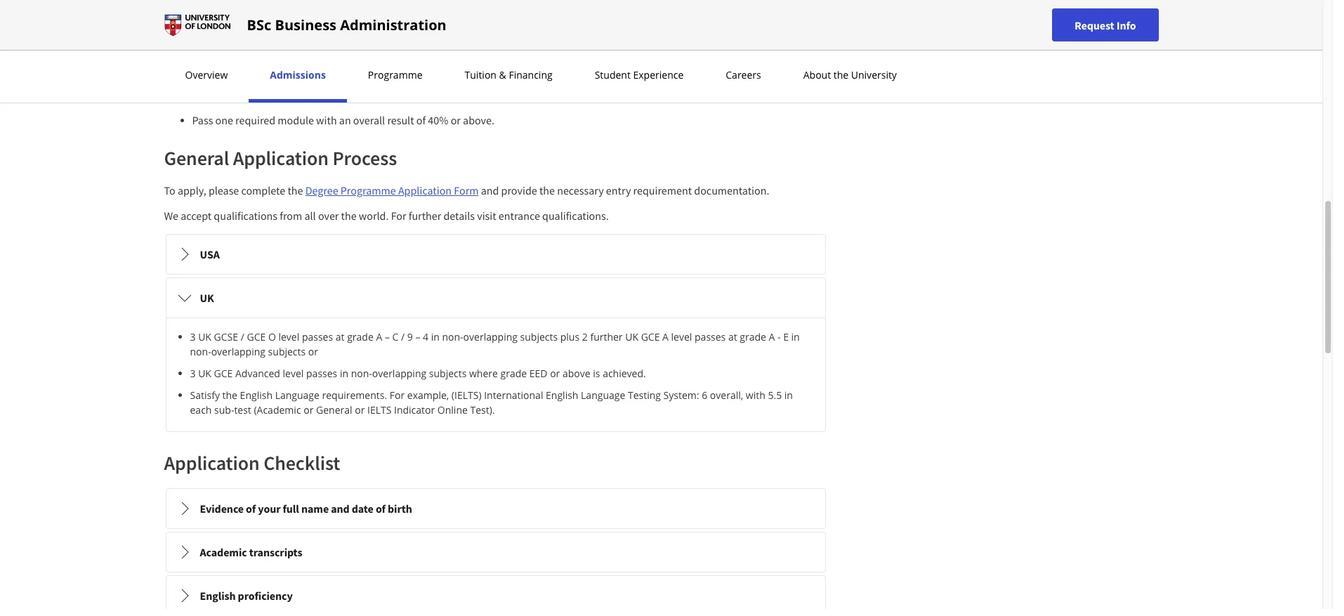 Task type: describe. For each thing, give the bounding box(es) containing it.
2 horizontal spatial for
[[635, 46, 649, 60]]

of right date
[[376, 502, 386, 516]]

2 horizontal spatial non-
[[442, 330, 463, 343]]

entrance
[[499, 209, 540, 223]]

1 horizontal spatial your
[[558, 4, 579, 18]]

uk left gcse
[[198, 330, 211, 343]]

satisfy the english language requirements. for example, (ielts) international english language testing system: 6 overall, with 5.5 in each sub-test (academic or general or ielts indicator online test). list item
[[190, 388, 814, 417]]

1 horizontal spatial and
[[481, 183, 499, 197]]

2 horizontal spatial gce
[[641, 330, 660, 343]]

level up system:
[[671, 330, 692, 343]]

of right completion
[[706, 4, 715, 18]]

1 vertical spatial entry
[[606, 183, 631, 197]]

1 vertical spatial must
[[478, 88, 502, 102]]

satisfy
[[190, 388, 220, 402]]

academic
[[200, 545, 247, 559]]

uk up achieved.
[[625, 330, 639, 343]]

the up from
[[288, 183, 303, 197]]

applicants must be age 17 or older on the registration deadline date. if english is not your first language, completion of an
[[164, 4, 731, 18]]

1 a from the left
[[376, 330, 382, 343]]

if registering through the performance-based admission route, you must satisfy the following before progressing onto the direct entry:
[[164, 88, 789, 102]]

this
[[651, 46, 668, 60]]

0 vertical spatial with
[[316, 113, 337, 127]]

to
[[164, 183, 175, 197]]

please
[[209, 183, 239, 197]]

first
[[581, 4, 599, 18]]

evidence of your full name and date of birth
[[200, 502, 412, 516]]

university
[[851, 68, 897, 81]]

programme link
[[364, 68, 427, 81]]

3 uk gce advanced level passes in non-overlapping subjects where grade eed or above is achieved. list item
[[190, 366, 814, 381]]

17
[[275, 4, 286, 18]]

bsc
[[247, 15, 271, 34]]

if inside unsure which entry route is best for you? simply apply via direct entry. if you do not meet the criteria for this route, your application will automatically be considered for performance-based admission.
[[495, 46, 501, 60]]

apply
[[392, 46, 418, 60]]

0 vertical spatial programme
[[368, 68, 423, 81]]

3 for 3 uk gce advanced level passes in non-overlapping subjects where grade eed or above is achieved.
[[190, 367, 196, 380]]

route, inside unsure which entry route is best for you? simply apply via direct entry. if you do not meet the criteria for this route, your application will automatically be considered for performance-based admission.
[[671, 46, 699, 60]]

2
[[582, 330, 588, 343]]

name
[[301, 502, 329, 516]]

experience
[[633, 68, 684, 81]]

5.5
[[768, 388, 782, 402]]

passes right o
[[302, 330, 333, 343]]

3 for 3 uk gcse / gce o level passes at grade a – c / 9 – 4 in non-overlapping subjects plus 2 further uk gce a level passes at grade a - e in non-overlapping subjects or
[[190, 330, 196, 343]]

0 horizontal spatial route,
[[428, 88, 456, 102]]

english down above
[[546, 388, 578, 402]]

0 vertical spatial is
[[530, 4, 537, 18]]

of right evidence
[[246, 502, 256, 516]]

indicator
[[394, 403, 435, 417]]

0 vertical spatial not
[[539, 4, 555, 18]]

the down financing
[[536, 88, 552, 102]]

proficiency inside "english proficiency" dropdown button
[[238, 589, 293, 603]]

applicants
[[164, 4, 213, 18]]

2 language from the left
[[581, 388, 625, 402]]

on
[[327, 4, 340, 18]]

english down advanced
[[240, 388, 273, 402]]

&
[[499, 68, 506, 81]]

c
[[392, 330, 399, 343]]

overlapping inside 'list item'
[[372, 367, 426, 380]]

0 vertical spatial further
[[409, 209, 441, 223]]

tuition & financing
[[465, 68, 553, 81]]

passes up 6
[[695, 330, 726, 343]]

0 vertical spatial for
[[391, 209, 406, 223]]

of left the "40%"
[[416, 113, 426, 127]]

english right date.
[[493, 4, 528, 18]]

in inside 'list item'
[[340, 367, 348, 380]]

university of london image
[[164, 14, 230, 36]]

1 vertical spatial non-
[[190, 345, 211, 358]]

administration
[[340, 15, 447, 34]]

apply,
[[178, 183, 206, 197]]

english inside dropdown button
[[200, 589, 236, 603]]

0 horizontal spatial subjects
[[268, 345, 306, 358]]

module
[[278, 113, 314, 127]]

further inside 3 uk gcse / gce o level passes at grade a – c / 9 – 4 in non-overlapping subjects plus 2 further uk gce a level passes at grade a - e in non-overlapping subjects or
[[590, 330, 623, 343]]

older
[[300, 4, 325, 18]]

ielts
[[367, 403, 392, 417]]

best
[[295, 46, 315, 60]]

academic transcripts
[[200, 545, 302, 559]]

registering
[[173, 88, 222, 102]]

business
[[275, 15, 336, 34]]

details
[[444, 209, 475, 223]]

admission
[[377, 88, 426, 102]]

passes inside 3 uk gce advanced level passes in non-overlapping subjects where grade eed or above is achieved. 'list item'
[[306, 367, 337, 380]]

or inside 3 uk gce advanced level passes in non-overlapping subjects where grade eed or above is achieved. 'list item'
[[550, 367, 560, 380]]

2 a from the left
[[662, 330, 669, 343]]

above
[[563, 367, 591, 380]]

overall
[[353, 113, 385, 127]]

2 vertical spatial if
[[164, 88, 170, 102]]

admission.
[[410, 63, 461, 77]]

from
[[280, 209, 302, 223]]

usa
[[200, 247, 220, 261]]

date.
[[459, 4, 483, 18]]

degree
[[305, 183, 338, 197]]

documentation.
[[694, 183, 769, 197]]

in right 4 at the left of the page
[[431, 330, 440, 343]]

0 horizontal spatial based
[[346, 88, 375, 102]]

we accept qualifications from all over the world. for further details visit entrance qualifications.
[[164, 209, 609, 223]]

test inside english language proficiency test
[[218, 20, 236, 34]]

the right over
[[341, 209, 357, 223]]

about the university
[[803, 68, 897, 81]]

be inside unsure which entry route is best for you? simply apply via direct entry. if you do not meet the criteria for this route, your application will automatically be considered for performance-based admission.
[[231, 63, 243, 77]]

pass
[[192, 113, 213, 127]]

level right o
[[278, 330, 299, 343]]

english inside english language proficiency test
[[731, 4, 766, 18]]

usa button
[[166, 235, 825, 274]]

uk inside 'dropdown button'
[[200, 291, 214, 305]]

uk button
[[166, 278, 825, 318]]

gce inside 3 uk gce advanced level passes in non-overlapping subjects where grade eed or above is achieved. 'list item'
[[214, 367, 233, 380]]

tuition
[[465, 68, 497, 81]]

application checklist
[[164, 450, 340, 476]]

1 vertical spatial be
[[261, 20, 273, 34]]

each
[[190, 403, 212, 417]]

criteria
[[600, 46, 633, 60]]

via
[[420, 46, 434, 60]]

evidence
[[200, 502, 244, 516]]

unsure
[[164, 46, 198, 60]]

non- inside 'list item'
[[351, 367, 372, 380]]

required.
[[275, 20, 318, 34]]

in right "e"
[[791, 330, 800, 343]]

0 vertical spatial subjects
[[520, 330, 558, 343]]

1 vertical spatial direct
[[732, 88, 759, 102]]

application
[[724, 46, 777, 60]]

to apply, please complete the degree programme application form and provide the necessary entry requirement documentation.
[[164, 183, 769, 197]]

1 vertical spatial you
[[458, 88, 476, 102]]

academic transcripts button
[[166, 532, 825, 572]]

you inside unsure which entry route is best for you? simply apply via direct entry. if you do not meet the criteria for this route, your application will automatically be considered for performance-based admission.
[[503, 46, 521, 60]]

one
[[215, 113, 233, 127]]

o
[[268, 330, 276, 343]]

accept
[[181, 209, 212, 223]]

based inside unsure which entry route is best for you? simply apply via direct entry. if you do not meet the criteria for this route, your application will automatically be considered for performance-based admission.
[[378, 63, 407, 77]]

the inside satisfy the english language requirements. for example, (ielts) international english language testing system: 6 overall, with 5.5 in each sub-test (academic or general or ielts indicator online test).
[[222, 388, 237, 402]]

3 uk gcse / gce o level passes at grade a – c / 9 – 4 in non-overlapping subjects plus 2 further uk gce a level passes at grade a - e in non-overlapping subjects or
[[190, 330, 800, 358]]

evidence of your full name and date of birth button
[[166, 489, 825, 528]]

for inside satisfy the english language requirements. for example, (ielts) international english language testing system: 6 overall, with 5.5 in each sub-test (academic or general or ielts indicator online test).
[[390, 388, 405, 402]]

list containing 3 uk gcse / gce o level passes at grade a – c / 9 – 4 in non-overlapping subjects plus 2 further uk gce a level passes at grade a - e in non-overlapping subjects or
[[183, 329, 814, 417]]

onto
[[690, 88, 712, 102]]

1 language from the left
[[275, 388, 320, 402]]

the right the about
[[834, 68, 849, 81]]

provide
[[501, 183, 537, 197]]

complete
[[241, 183, 285, 197]]



Task type: locate. For each thing, give the bounding box(es) containing it.
programme
[[368, 68, 423, 81], [341, 183, 396, 197]]

student experience link
[[591, 68, 688, 81]]

considered
[[245, 63, 297, 77]]

process
[[333, 145, 397, 171]]

2 / from the left
[[401, 330, 405, 343]]

0 vertical spatial your
[[558, 4, 579, 18]]

unsure which entry route is best for you? simply apply via direct entry. if you do not meet the criteria for this route, your application will automatically be considered for performance-based admission.
[[164, 46, 796, 77]]

student experience
[[595, 68, 684, 81]]

through
[[225, 88, 262, 102]]

3 inside 'list item'
[[190, 367, 196, 380]]

2 vertical spatial is
[[593, 367, 600, 380]]

application up complete
[[233, 145, 329, 171]]

grade up 'international' on the left bottom of page
[[500, 367, 527, 380]]

proficiency inside english language proficiency test
[[164, 20, 216, 34]]

list
[[183, 329, 814, 417]]

grade left c
[[347, 330, 374, 343]]

not left first
[[539, 4, 555, 18]]

1 horizontal spatial route,
[[671, 46, 699, 60]]

further left the details
[[409, 209, 441, 223]]

at left -
[[728, 330, 737, 343]]

the down considered
[[265, 88, 280, 102]]

1 / from the left
[[241, 330, 244, 343]]

0 vertical spatial route,
[[671, 46, 699, 60]]

direct up the 'admission.'
[[436, 46, 463, 60]]

1 horizontal spatial if
[[485, 4, 491, 18]]

1 horizontal spatial language
[[581, 388, 625, 402]]

route, up the "40%"
[[428, 88, 456, 102]]

1 vertical spatial performance-
[[282, 88, 346, 102]]

– right 9
[[415, 330, 420, 343]]

1 vertical spatial proficiency
[[238, 589, 293, 603]]

gce up satisfy
[[214, 367, 233, 380]]

0 horizontal spatial further
[[409, 209, 441, 223]]

1 horizontal spatial further
[[590, 330, 623, 343]]

above.
[[463, 113, 494, 127]]

the up the "sub-" at bottom
[[222, 388, 237, 402]]

for
[[391, 209, 406, 223], [390, 388, 405, 402]]

and right form
[[481, 183, 499, 197]]

general down requirements.
[[316, 403, 352, 417]]

is up do
[[530, 4, 537, 18]]

1 vertical spatial further
[[590, 330, 623, 343]]

1 horizontal spatial a
[[662, 330, 669, 343]]

subjects down o
[[268, 345, 306, 358]]

0 vertical spatial an
[[717, 4, 729, 18]]

careers link
[[722, 68, 765, 81]]

entry inside unsure which entry route is best for you? simply apply via direct entry. if you do not meet the criteria for this route, your application will automatically be considered for performance-based admission.
[[230, 46, 255, 60]]

level
[[278, 330, 299, 343], [671, 330, 692, 343], [283, 367, 304, 380]]

0 horizontal spatial language
[[275, 388, 320, 402]]

1 3 from the top
[[190, 330, 196, 343]]

2 – from the left
[[415, 330, 420, 343]]

and inside dropdown button
[[331, 502, 350, 516]]

2 vertical spatial be
[[231, 63, 243, 77]]

2 vertical spatial non-
[[351, 367, 372, 380]]

language up (academic
[[275, 388, 320, 402]]

0 horizontal spatial for
[[299, 63, 312, 77]]

uk
[[200, 291, 214, 305], [198, 330, 211, 343], [625, 330, 639, 343], [198, 367, 211, 380]]

may be required.
[[236, 20, 318, 34]]

all
[[304, 209, 316, 223]]

2 vertical spatial overlapping
[[372, 367, 426, 380]]

simply
[[357, 46, 389, 60]]

0 vertical spatial be
[[242, 4, 253, 18]]

1 horizontal spatial grade
[[500, 367, 527, 380]]

or
[[288, 4, 298, 18], [451, 113, 461, 127], [308, 345, 318, 358], [550, 367, 560, 380], [304, 403, 314, 417], [355, 403, 365, 417]]

0 vertical spatial non-
[[442, 330, 463, 343]]

for left the this
[[635, 46, 649, 60]]

birth
[[388, 502, 412, 516]]

3 inside 3 uk gcse / gce o level passes at grade a – c / 9 – 4 in non-overlapping subjects plus 2 further uk gce a level passes at grade a - e in non-overlapping subjects or
[[190, 330, 196, 343]]

is inside 'list item'
[[593, 367, 600, 380]]

be up through
[[231, 63, 243, 77]]

language
[[275, 388, 320, 402], [581, 388, 625, 402]]

2 horizontal spatial is
[[593, 367, 600, 380]]

example,
[[407, 388, 449, 402]]

application up evidence
[[164, 450, 260, 476]]

a up system:
[[662, 330, 669, 343]]

requirements.
[[322, 388, 387, 402]]

0 horizontal spatial if
[[164, 88, 170, 102]]

tuition & financing link
[[460, 68, 557, 81]]

performance- down 'admissions' link
[[282, 88, 346, 102]]

/ left 9
[[401, 330, 405, 343]]

0 vertical spatial general
[[164, 145, 229, 171]]

1 vertical spatial your
[[701, 46, 722, 60]]

1 vertical spatial route,
[[428, 88, 456, 102]]

0 horizontal spatial and
[[331, 502, 350, 516]]

3 left gcse
[[190, 330, 196, 343]]

overview
[[185, 68, 228, 81]]

uk up gcse
[[200, 291, 214, 305]]

achieved.
[[603, 367, 646, 380]]

3 a from the left
[[769, 330, 775, 343]]

if
[[485, 4, 491, 18], [495, 46, 501, 60], [164, 88, 170, 102]]

0 vertical spatial must
[[216, 4, 239, 18]]

english proficiency
[[200, 589, 293, 603]]

2 vertical spatial application
[[164, 450, 260, 476]]

if right entry.
[[495, 46, 501, 60]]

a left c
[[376, 330, 382, 343]]

your left first
[[558, 4, 579, 18]]

must
[[216, 4, 239, 18], [478, 88, 502, 102]]

1 vertical spatial overlapping
[[211, 345, 266, 358]]

3 uk gcse / gce o level passes at grade a – c / 9 – 4 in non-overlapping subjects plus 2 further uk gce a level passes at grade a - e in non-overlapping subjects or list item
[[190, 329, 814, 359]]

level inside 'list item'
[[283, 367, 304, 380]]

1 horizontal spatial direct
[[732, 88, 759, 102]]

for up indicator
[[390, 388, 405, 402]]

0 horizontal spatial must
[[216, 4, 239, 18]]

non- right 4 at the left of the page
[[442, 330, 463, 343]]

performance-
[[315, 63, 378, 77], [282, 88, 346, 102]]

checklist
[[264, 450, 340, 476]]

meet
[[556, 46, 580, 60]]

be left age
[[242, 4, 253, 18]]

0 vertical spatial based
[[378, 63, 407, 77]]

overview link
[[181, 68, 232, 81]]

2 3 from the top
[[190, 367, 196, 380]]

1 horizontal spatial gce
[[247, 330, 266, 343]]

1 horizontal spatial entry
[[606, 183, 631, 197]]

0 vertical spatial application
[[233, 145, 329, 171]]

(ielts)
[[452, 388, 482, 402]]

entry:
[[761, 88, 789, 102]]

general up apply,
[[164, 145, 229, 171]]

overall,
[[710, 388, 743, 402]]

for right world.
[[391, 209, 406, 223]]

or inside 3 uk gcse / gce o level passes at grade a – c / 9 – 4 in non-overlapping subjects plus 2 further uk gce a level passes at grade a - e in non-overlapping subjects or
[[308, 345, 318, 358]]

application
[[233, 145, 329, 171], [398, 183, 452, 197], [164, 450, 260, 476]]

of
[[706, 4, 715, 18], [416, 113, 426, 127], [246, 502, 256, 516], [376, 502, 386, 516]]

1 at from the left
[[336, 330, 345, 343]]

2 horizontal spatial your
[[701, 46, 722, 60]]

gce up achieved.
[[641, 330, 660, 343]]

eed
[[529, 367, 548, 380]]

your inside dropdown button
[[258, 502, 281, 516]]

1 vertical spatial not
[[538, 46, 554, 60]]

the right provide
[[539, 183, 555, 197]]

visit
[[477, 209, 496, 223]]

route
[[257, 46, 283, 60]]

if left registering
[[164, 88, 170, 102]]

entry right necessary
[[606, 183, 631, 197]]

1 vertical spatial and
[[331, 502, 350, 516]]

your
[[558, 4, 579, 18], [701, 46, 722, 60], [258, 502, 281, 516]]

gce left o
[[247, 330, 266, 343]]

0 horizontal spatial with
[[316, 113, 337, 127]]

application left form
[[398, 183, 452, 197]]

non-
[[442, 330, 463, 343], [190, 345, 211, 358], [351, 367, 372, 380]]

1 horizontal spatial an
[[717, 4, 729, 18]]

advanced
[[235, 367, 280, 380]]

based up overall
[[346, 88, 375, 102]]

satisfy the english language requirements. for example, (ielts) international english language testing system: 6 overall, with 5.5 in each sub-test (academic or general or ielts indicator online test).
[[190, 388, 793, 417]]

in up requirements.
[[340, 367, 348, 380]]

1 vertical spatial programme
[[341, 183, 396, 197]]

0 horizontal spatial non-
[[190, 345, 211, 358]]

overlapping up where
[[463, 330, 518, 343]]

a left -
[[769, 330, 775, 343]]

performance- down you?
[[315, 63, 378, 77]]

if right date.
[[485, 4, 491, 18]]

world.
[[359, 209, 389, 223]]

level right advanced
[[283, 367, 304, 380]]

following
[[554, 88, 597, 102]]

0 horizontal spatial entry
[[230, 46, 255, 60]]

with inside satisfy the english language requirements. for example, (ielts) international english language testing system: 6 overall, with 5.5 in each sub-test (academic or general or ielts indicator online test).
[[746, 388, 766, 402]]

subjects left plus on the left of page
[[520, 330, 558, 343]]

0 vertical spatial performance-
[[315, 63, 378, 77]]

0 horizontal spatial at
[[336, 330, 345, 343]]

0 vertical spatial and
[[481, 183, 499, 197]]

0 horizontal spatial –
[[385, 330, 390, 343]]

info
[[1117, 18, 1136, 32]]

1 vertical spatial an
[[339, 113, 351, 127]]

the right onto
[[714, 88, 729, 102]]

0 horizontal spatial general
[[164, 145, 229, 171]]

0 horizontal spatial grade
[[347, 330, 374, 343]]

is inside unsure which entry route is best for you? simply apply via direct entry. if you do not meet the criteria for this route, your application will automatically be considered for performance-based admission.
[[285, 46, 292, 60]]

in right 5.5
[[784, 388, 793, 402]]

0 vertical spatial direct
[[436, 46, 463, 60]]

e
[[783, 330, 789, 343]]

– left c
[[385, 330, 390, 343]]

student
[[595, 68, 631, 81]]

requirement
[[633, 183, 692, 197]]

age
[[256, 4, 272, 18]]

programme up world.
[[341, 183, 396, 197]]

1 vertical spatial with
[[746, 388, 766, 402]]

english down "academic"
[[200, 589, 236, 603]]

1 horizontal spatial for
[[317, 46, 330, 60]]

you down tuition
[[458, 88, 476, 102]]

entry down the may
[[230, 46, 255, 60]]

the inside unsure which entry route is best for you? simply apply via direct entry. if you do not meet the criteria for this route, your application will automatically be considered for performance-based admission.
[[582, 46, 598, 60]]

an right completion
[[717, 4, 729, 18]]

0 vertical spatial test
[[218, 20, 236, 34]]

passes
[[302, 330, 333, 343], [695, 330, 726, 343], [306, 367, 337, 380]]

pass one required module with an overall result of 40% or above.
[[192, 113, 494, 127]]

for right best at left top
[[317, 46, 330, 60]]

qualifications
[[214, 209, 278, 223]]

entry.
[[465, 46, 493, 60]]

financing
[[509, 68, 553, 81]]

not inside unsure which entry route is best for you? simply apply via direct entry. if you do not meet the criteria for this route, your application will automatically be considered for performance-based admission.
[[538, 46, 554, 60]]

must down tuition
[[478, 88, 502, 102]]

-
[[778, 330, 781, 343]]

non- up requirements.
[[351, 367, 372, 380]]

0 horizontal spatial a
[[376, 330, 382, 343]]

for down best at left top
[[299, 63, 312, 77]]

1 vertical spatial application
[[398, 183, 452, 197]]

performance- inside unsure which entry route is best for you? simply apply via direct entry. if you do not meet the criteria for this route, your application will automatically be considered for performance-based admission.
[[315, 63, 378, 77]]

3 up satisfy
[[190, 367, 196, 380]]

/ right gcse
[[241, 330, 244, 343]]

with right module
[[316, 113, 337, 127]]

grade inside 3 uk gce advanced level passes in non-overlapping subjects where grade eed or above is achieved. 'list item'
[[500, 367, 527, 380]]

1 horizontal spatial is
[[530, 4, 537, 18]]

may
[[238, 20, 258, 34]]

do
[[523, 46, 535, 60]]

be down age
[[261, 20, 273, 34]]

uk inside 'list item'
[[198, 367, 211, 380]]

english left language
[[731, 4, 766, 18]]

0 vertical spatial overlapping
[[463, 330, 518, 343]]

1 horizontal spatial non-
[[351, 367, 372, 380]]

0 horizontal spatial overlapping
[[211, 345, 266, 358]]

is left best at left top
[[285, 46, 292, 60]]

required
[[235, 113, 275, 127]]

1 horizontal spatial with
[[746, 388, 766, 402]]

0 vertical spatial proficiency
[[164, 20, 216, 34]]

must up the may
[[216, 4, 239, 18]]

bsc business administration
[[247, 15, 447, 34]]

the right on
[[342, 4, 357, 18]]

further right 2
[[590, 330, 623, 343]]

english proficiency button
[[166, 576, 825, 609]]

before
[[600, 88, 630, 102]]

3
[[190, 330, 196, 343], [190, 367, 196, 380]]

passes up requirements.
[[306, 367, 337, 380]]

not right do
[[538, 46, 554, 60]]

1 horizontal spatial you
[[503, 46, 521, 60]]

4
[[423, 330, 429, 343]]

1 vertical spatial if
[[495, 46, 501, 60]]

0 horizontal spatial you
[[458, 88, 476, 102]]

0 horizontal spatial gce
[[214, 367, 233, 380]]

uk up satisfy
[[198, 367, 211, 380]]

with
[[316, 113, 337, 127], [746, 388, 766, 402]]

0 horizontal spatial your
[[258, 502, 281, 516]]

1 horizontal spatial subjects
[[429, 367, 467, 380]]

overlapping down gcse
[[211, 345, 266, 358]]

subjects inside 'list item'
[[429, 367, 467, 380]]

2 at from the left
[[728, 330, 737, 343]]

date
[[352, 502, 374, 516]]

sub-
[[214, 403, 234, 417]]

direct
[[436, 46, 463, 60], [732, 88, 759, 102]]

full
[[283, 502, 299, 516]]

subjects up (ielts)
[[429, 367, 467, 380]]

1 vertical spatial is
[[285, 46, 292, 60]]

2 horizontal spatial a
[[769, 330, 775, 343]]

0 horizontal spatial an
[[339, 113, 351, 127]]

1 – from the left
[[385, 330, 390, 343]]

0 horizontal spatial direct
[[436, 46, 463, 60]]

request info
[[1075, 18, 1136, 32]]

2 vertical spatial your
[[258, 502, 281, 516]]

your inside unsure which entry route is best for you? simply apply via direct entry. if you do not meet the criteria for this route, your application will automatically be considered for performance-based admission.
[[701, 46, 722, 60]]

grade left -
[[740, 330, 766, 343]]

is
[[530, 4, 537, 18], [285, 46, 292, 60], [593, 367, 600, 380]]

2 horizontal spatial grade
[[740, 330, 766, 343]]

0 vertical spatial 3
[[190, 330, 196, 343]]

route, right the this
[[671, 46, 699, 60]]

proficiency
[[164, 20, 216, 34], [238, 589, 293, 603]]

in inside satisfy the english language requirements. for example, (ielts) international english language testing system: 6 overall, with 5.5 in each sub-test (academic or general or ielts indicator online test).
[[784, 388, 793, 402]]

non- up satisfy
[[190, 345, 211, 358]]

qualifications.
[[542, 209, 609, 223]]

general inside satisfy the english language requirements. for example, (ielts) international english language testing system: 6 overall, with 5.5 in each sub-test (academic or general or ielts indicator online test).
[[316, 403, 352, 417]]

deadline
[[416, 4, 457, 18]]

1 horizontal spatial must
[[478, 88, 502, 102]]

gcse
[[214, 330, 238, 343]]

0 vertical spatial you
[[503, 46, 521, 60]]

english language proficiency test link
[[164, 4, 811, 34]]

1 vertical spatial general
[[316, 403, 352, 417]]

with left 5.5
[[746, 388, 766, 402]]

over
[[318, 209, 339, 223]]

is right above
[[593, 367, 600, 380]]

language down achieved.
[[581, 388, 625, 402]]

you left do
[[503, 46, 521, 60]]

test inside satisfy the english language requirements. for example, (ielts) international english language testing system: 6 overall, with 5.5 in each sub-test (academic or general or ielts indicator online test).
[[234, 403, 251, 417]]

2 horizontal spatial subjects
[[520, 330, 558, 343]]

0 horizontal spatial /
[[241, 330, 244, 343]]

1 horizontal spatial proficiency
[[238, 589, 293, 603]]

testing
[[628, 388, 661, 402]]

direct inside unsure which entry route is best for you? simply apply via direct entry. if you do not meet the criteria for this route, your application will automatically be considered for performance-based admission.
[[436, 46, 463, 60]]

and left date
[[331, 502, 350, 516]]

1 horizontal spatial based
[[378, 63, 407, 77]]

test left (academic
[[234, 403, 251, 417]]

your left full
[[258, 502, 281, 516]]

based down apply at left top
[[378, 63, 407, 77]]

1 vertical spatial test
[[234, 403, 251, 417]]

programme up admission
[[368, 68, 423, 81]]



Task type: vqa. For each thing, say whether or not it's contained in the screenshot.
route, in the Unsure which entry route is best for you? Simply apply via direct entry. If you do not meet the criteria for this route, your application will automatically be considered for Performance-Based admission.
yes



